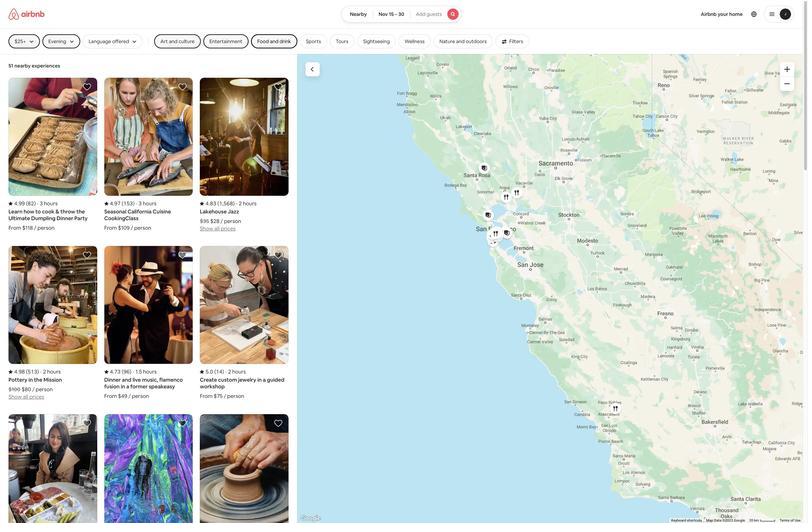 Task type: describe. For each thing, give the bounding box(es) containing it.
4.98
[[14, 369, 25, 375]]

offered
[[112, 38, 129, 45]]

all inside the lakehouse jazz $35 $28 / person show all prices
[[214, 225, 220, 232]]

person inside learn how to cook & throw the ultimate dumpling dinner party from $118 / person
[[37, 225, 55, 231]]

sightseeing
[[363, 38, 390, 45]]

4.97
[[110, 200, 121, 207]]

Entertainment button
[[203, 34, 248, 48]]

· for 4.99 (82)
[[37, 200, 38, 207]]

a inside create custom jewelry in a guided workshop from $75 / person
[[263, 377, 266, 384]]

filters button
[[496, 34, 529, 48]]

create custom jewelry in a guided workshop from $75 / person
[[200, 377, 285, 400]]

30
[[398, 11, 404, 17]]

person inside create custom jewelry in a guided workshop from $75 / person
[[227, 393, 244, 400]]

nearby
[[14, 63, 31, 69]]

flamenco
[[159, 377, 183, 384]]

food and drink
[[257, 38, 291, 45]]

keyboard
[[672, 519, 686, 523]]

data
[[714, 519, 722, 523]]

speakeasy
[[149, 384, 175, 390]]

to
[[35, 208, 41, 215]]

add guests button
[[410, 6, 462, 23]]

all inside pottery in the mission $100 $80 / person show all prices
[[23, 394, 28, 401]]

culture
[[179, 38, 195, 45]]

learn how to cook & throw the ultimate dumpling dinner party from $118 / person
[[8, 208, 88, 231]]

(153)
[[122, 200, 135, 207]]

and for outdoors
[[456, 38, 465, 45]]

lakehouse
[[200, 208, 227, 215]]

2 for (1,568)
[[239, 200, 242, 207]]

5.0
[[206, 369, 213, 375]]

former
[[130, 384, 148, 390]]

nature and outdoors
[[440, 38, 487, 45]]

cook
[[42, 208, 54, 215]]

add to wishlist image for 3 hours
[[178, 83, 187, 91]]

from inside learn how to cook & throw the ultimate dumpling dinner party from $118 / person
[[8, 225, 21, 231]]

outdoors
[[466, 38, 487, 45]]

· 3 hours for to
[[37, 200, 58, 207]]

4.73 out of 5 average rating,  96 reviews image
[[104, 369, 131, 375]]

(96)
[[122, 369, 131, 375]]

(82)
[[26, 200, 36, 207]]

language offered button
[[83, 34, 143, 48]]

lakehouse jazz $35 $28 / person show all prices
[[200, 208, 241, 232]]

and for drink
[[270, 38, 279, 45]]

51 nearby experiences
[[8, 63, 60, 69]]

hours for california
[[143, 200, 157, 207]]

terms of use link
[[780, 519, 801, 523]]

seasonal
[[104, 208, 126, 215]]

$100
[[8, 386, 20, 393]]

$118
[[22, 225, 33, 231]]

$80
[[22, 386, 31, 393]]

experiences
[[32, 63, 60, 69]]

3 for 4.97 (153)
[[139, 200, 142, 207]]

add to wishlist image for create custom jewelry in a guided workshop from $75 / person
[[274, 251, 283, 260]]

dinner and live music, flamenco fusion in a former speakeasy group
[[104, 246, 193, 400]]

zoom out image
[[785, 81, 790, 87]]

guided
[[267, 377, 285, 384]]

4.99 (82)
[[14, 200, 36, 207]]

· for 4.98 (513)
[[40, 369, 42, 375]]

ultimate
[[8, 215, 30, 222]]

· 2 hours for jazz
[[236, 200, 257, 207]]

airbnb
[[701, 11, 717, 17]]

nov 15 – 30 button
[[373, 6, 410, 23]]

art and culture
[[160, 38, 195, 45]]

and for live
[[122, 377, 131, 384]]

how
[[24, 208, 34, 215]]

seasonal california cuisine cookingclass from $109 / person
[[104, 208, 171, 231]]

/ inside the lakehouse jazz $35 $28 / person show all prices
[[221, 218, 223, 225]]

show all prices button for prices
[[200, 225, 236, 232]]

· for 4.97 (153)
[[136, 200, 137, 207]]

map
[[706, 519, 713, 523]]

pottery in the mission $100 $80 / person show all prices
[[8, 377, 62, 401]]

language offered
[[89, 38, 129, 45]]

of
[[791, 519, 794, 523]]

create custom jewelry in a guided workshop group
[[200, 246, 289, 400]]

dinner inside learn how to cook & throw the ultimate dumpling dinner party from $118 / person
[[57, 215, 73, 222]]

4.83 (1,568)
[[206, 200, 235, 207]]

pottery in the mission group
[[8, 246, 97, 401]]

4.83
[[206, 200, 216, 207]]

cookingclass
[[104, 215, 139, 222]]

language
[[89, 38, 111, 45]]

nature
[[440, 38, 455, 45]]

$35
[[200, 218, 209, 225]]

(14)
[[214, 369, 224, 375]]

nearby button
[[341, 6, 373, 23]]

/ inside pottery in the mission $100 $80 / person show all prices
[[32, 386, 35, 393]]

fusion
[[104, 384, 120, 390]]

add to wishlist image for 2 hours
[[83, 251, 91, 260]]

cuisine
[[153, 208, 171, 215]]

4.73
[[110, 369, 121, 375]]

©2023
[[723, 519, 733, 523]]

home
[[730, 11, 743, 17]]

learn how to cook & throw the ultimate dumpling dinner party group
[[8, 78, 97, 231]]

hours for custom
[[232, 369, 246, 375]]

a inside dinner and live music, flamenco fusion in a former speakeasy from $49 / person
[[126, 384, 129, 390]]

your
[[718, 11, 728, 17]]

$75
[[214, 393, 223, 400]]

keyboard shortcuts button
[[672, 519, 702, 524]]

4.98 out of 5 average rating,  513 reviews image
[[8, 369, 39, 375]]

20
[[750, 519, 754, 523]]

filters
[[509, 38, 523, 45]]

add to wishlist image for dinner and live music, flamenco fusion in a former speakeasy from $49 / person
[[178, 251, 187, 260]]



Task type: locate. For each thing, give the bounding box(es) containing it.
google image
[[299, 514, 322, 524]]

2 up mission
[[43, 369, 46, 375]]

0 vertical spatial show
[[200, 225, 213, 232]]

hours for in
[[47, 369, 61, 375]]

1 horizontal spatial 2
[[228, 369, 231, 375]]

sports
[[306, 38, 321, 45]]

prices down "$80"
[[29, 394, 44, 401]]

Sightseeing button
[[357, 34, 396, 48]]

from down ultimate
[[8, 225, 21, 231]]

show all prices button inside lakehouse jazz group
[[200, 225, 236, 232]]

3 inside learn how to cook & throw the ultimate dumpling dinner party group
[[40, 200, 43, 207]]

add to wishlist image for lakehouse jazz $35 $28 / person show all prices
[[274, 83, 283, 91]]

0 horizontal spatial in
[[28, 377, 33, 384]]

zoom in image
[[785, 67, 790, 72]]

add to wishlist image inside learn how to cook & throw the ultimate dumpling dinner party group
[[83, 83, 91, 91]]

add to wishlist image for learn how to cook & throw the ultimate dumpling dinner party from $118 / person
[[83, 83, 91, 91]]

in up $49
[[121, 384, 125, 390]]

Wellness button
[[399, 34, 431, 48]]

from down 'workshop'
[[200, 393, 213, 400]]

workshop
[[200, 384, 225, 390]]

art
[[160, 38, 168, 45]]

4.83 out of 5 average rating,  1,568 reviews image
[[200, 200, 235, 207]]

· for 5.0 (14)
[[225, 369, 227, 375]]

4.73 (96)
[[110, 369, 131, 375]]

shortcuts
[[687, 519, 702, 523]]

· inside "pottery in the mission" group
[[40, 369, 42, 375]]

· 2 hours up mission
[[40, 369, 61, 375]]

a
[[263, 377, 266, 384], [126, 384, 129, 390]]

1 horizontal spatial add to wishlist image
[[178, 83, 187, 91]]

· right (82)
[[37, 200, 38, 207]]

4.98 (513)
[[14, 369, 39, 375]]

&
[[56, 208, 59, 215]]

jazz
[[228, 208, 239, 215]]

hours for and
[[143, 369, 157, 375]]

2 up jazz
[[239, 200, 242, 207]]

show all prices button
[[200, 225, 236, 232], [8, 393, 44, 401]]

· 3 hours for cuisine
[[136, 200, 157, 207]]

hours up jewelry
[[232, 369, 246, 375]]

2 horizontal spatial add to wishlist image
[[274, 420, 283, 428]]

4.99
[[14, 200, 25, 207]]

a up $49
[[126, 384, 129, 390]]

show down $100
[[8, 394, 22, 401]]

0 vertical spatial all
[[214, 225, 220, 232]]

and right the art
[[169, 38, 178, 45]]

person inside the lakehouse jazz $35 $28 / person show all prices
[[224, 218, 241, 225]]

1 3 from the left
[[40, 200, 43, 207]]

throw
[[60, 208, 75, 215]]

hours up california
[[143, 200, 157, 207]]

create
[[200, 377, 217, 384]]

and inside nature and outdoors button
[[456, 38, 465, 45]]

from inside "seasonal california cuisine cookingclass from $109 / person"
[[104, 225, 117, 231]]

1 vertical spatial show all prices button
[[8, 393, 44, 401]]

person right $75
[[227, 393, 244, 400]]

4.97 out of 5 average rating,  153 reviews image
[[104, 200, 135, 207]]

terms
[[780, 519, 790, 523]]

from inside create custom jewelry in a guided workshop from $75 / person
[[200, 393, 213, 400]]

· inside the dinner and live music, flamenco fusion in a former speakeasy group
[[133, 369, 134, 375]]

add to wishlist image inside seasonal california cuisine cookingclass "group"
[[178, 83, 187, 91]]

1 vertical spatial the
[[34, 377, 42, 384]]

· up jazz
[[236, 200, 237, 207]]

Nature and outdoors button
[[434, 34, 493, 48]]

0 horizontal spatial 2
[[43, 369, 46, 375]]

/ right $109
[[131, 225, 133, 231]]

0 vertical spatial prices
[[221, 225, 236, 232]]

· 3 hours inside learn how to cook & throw the ultimate dumpling dinner party group
[[37, 200, 58, 207]]

from down fusion
[[104, 393, 117, 400]]

· inside seasonal california cuisine cookingclass "group"
[[136, 200, 137, 207]]

google map
showing 24 experiences. region
[[297, 54, 803, 524]]

· left 1.5
[[133, 369, 134, 375]]

3 up to
[[40, 200, 43, 207]]

google
[[734, 519, 745, 523]]

2 horizontal spatial 2
[[239, 200, 242, 207]]

guests
[[427, 11, 442, 17]]

food
[[257, 38, 269, 45]]

0 horizontal spatial a
[[126, 384, 129, 390]]

/ inside learn how to cook & throw the ultimate dumpling dinner party from $118 / person
[[34, 225, 36, 231]]

1.5
[[136, 369, 142, 375]]

the down (513)
[[34, 377, 42, 384]]

· 2 hours for custom
[[225, 369, 246, 375]]

1 horizontal spatial · 3 hours
[[136, 200, 157, 207]]

km
[[754, 519, 759, 523]]

· inside create custom jewelry in a guided workshop group
[[225, 369, 227, 375]]

/ inside dinner and live music, flamenco fusion in a former speakeasy from $49 / person
[[128, 393, 131, 400]]

4.97 (153)
[[110, 200, 135, 207]]

hours inside lakehouse jazz group
[[243, 200, 257, 207]]

0 vertical spatial the
[[76, 208, 85, 215]]

profile element
[[470, 0, 795, 28]]

2 inside create custom jewelry in a guided workshop group
[[228, 369, 231, 375]]

Sports button
[[300, 34, 327, 48]]

airbnb your home
[[701, 11, 743, 17]]

1 horizontal spatial in
[[121, 384, 125, 390]]

0 vertical spatial add to wishlist image
[[178, 83, 187, 91]]

5.0 out of 5 average rating,  14 reviews image
[[200, 369, 224, 375]]

1 · 3 hours from the left
[[37, 200, 58, 207]]

jewelry
[[238, 377, 256, 384]]

mission
[[44, 377, 62, 384]]

person down jazz
[[224, 218, 241, 225]]

2 up custom
[[228, 369, 231, 375]]

· for 4.73 (96)
[[133, 369, 134, 375]]

party
[[74, 215, 88, 222]]

music,
[[142, 377, 158, 384]]

2 · 3 hours from the left
[[136, 200, 157, 207]]

2 inside "pottery in the mission" group
[[43, 369, 46, 375]]

Tours button
[[330, 34, 354, 48]]

in down (513)
[[28, 377, 33, 384]]

hours for jazz
[[243, 200, 257, 207]]

hours inside learn how to cook & throw the ultimate dumpling dinner party group
[[44, 200, 58, 207]]

tours
[[336, 38, 348, 45]]

· 2 hours inside create custom jewelry in a guided workshop group
[[225, 369, 246, 375]]

dinner inside dinner and live music, flamenco fusion in a former speakeasy from $49 / person
[[104, 377, 121, 384]]

15
[[389, 11, 394, 17]]

· 3 hours inside seasonal california cuisine cookingclass "group"
[[136, 200, 157, 207]]

· right (14)
[[225, 369, 227, 375]]

hours right (1,568)
[[243, 200, 257, 207]]

3 up california
[[139, 200, 142, 207]]

in inside create custom jewelry in a guided workshop from $75 / person
[[257, 377, 262, 384]]

keyboard shortcuts
[[672, 519, 702, 523]]

and right nature
[[456, 38, 465, 45]]

lakehouse jazz group
[[200, 78, 289, 232]]

· inside learn how to cook & throw the ultimate dumpling dinner party group
[[37, 200, 38, 207]]

/ right $75
[[224, 393, 226, 400]]

live
[[133, 377, 141, 384]]

show all prices button down pottery
[[8, 393, 44, 401]]

nov 15 – 30
[[379, 11, 404, 17]]

· 2 hours up jazz
[[236, 200, 257, 207]]

person
[[224, 218, 241, 225], [37, 225, 55, 231], [134, 225, 151, 231], [36, 386, 53, 393], [132, 393, 149, 400], [227, 393, 244, 400]]

and inside dinner and live music, flamenco fusion in a former speakeasy from $49 / person
[[122, 377, 131, 384]]

1 horizontal spatial the
[[76, 208, 85, 215]]

1 horizontal spatial a
[[263, 377, 266, 384]]

person inside dinner and live music, flamenco fusion in a former speakeasy from $49 / person
[[132, 393, 149, 400]]

0 horizontal spatial all
[[23, 394, 28, 401]]

seasonal california cuisine cookingclass group
[[104, 78, 193, 231]]

terms of use
[[780, 519, 801, 523]]

the
[[76, 208, 85, 215], [34, 377, 42, 384]]

0 horizontal spatial prices
[[29, 394, 44, 401]]

(1,568)
[[217, 200, 235, 207]]

1 horizontal spatial dinner
[[104, 377, 121, 384]]

2
[[239, 200, 242, 207], [43, 369, 46, 375], [228, 369, 231, 375]]

person down mission
[[36, 386, 53, 393]]

show down "$35" on the top of page
[[200, 225, 213, 232]]

/ inside "seasonal california cuisine cookingclass from $109 / person"
[[131, 225, 133, 231]]

$49
[[118, 393, 127, 400]]

person inside pottery in the mission $100 $80 / person show all prices
[[36, 386, 53, 393]]

add to wishlist image
[[178, 83, 187, 91], [83, 251, 91, 260], [274, 420, 283, 428]]

1 horizontal spatial 3
[[139, 200, 142, 207]]

1 horizontal spatial show
[[200, 225, 213, 232]]

4.99 out of 5 average rating,  82 reviews image
[[8, 200, 36, 207]]

and for culture
[[169, 38, 178, 45]]

from left $109
[[104, 225, 117, 231]]

hours inside seasonal california cuisine cookingclass "group"
[[143, 200, 157, 207]]

1 vertical spatial show
[[8, 394, 22, 401]]

person down california
[[134, 225, 151, 231]]

0 horizontal spatial 3
[[40, 200, 43, 207]]

prices inside the lakehouse jazz $35 $28 / person show all prices
[[221, 225, 236, 232]]

/
[[221, 218, 223, 225], [34, 225, 36, 231], [131, 225, 133, 231], [32, 386, 35, 393], [128, 393, 131, 400], [224, 393, 226, 400]]

nov
[[379, 11, 388, 17]]

1 vertical spatial all
[[23, 394, 28, 401]]

the inside learn how to cook & throw the ultimate dumpling dinner party from $118 / person
[[76, 208, 85, 215]]

3
[[40, 200, 43, 207], [139, 200, 142, 207]]

/ right $49
[[128, 393, 131, 400]]

2 for (14)
[[228, 369, 231, 375]]

map data ©2023 google
[[706, 519, 745, 523]]

hours up 'cook'
[[44, 200, 58, 207]]

and down (96) in the bottom left of the page
[[122, 377, 131, 384]]

Art and culture button
[[154, 34, 201, 48]]

show all prices button inside "pottery in the mission" group
[[8, 393, 44, 401]]

2 for (513)
[[43, 369, 46, 375]]

person down former at the bottom of page
[[132, 393, 149, 400]]

person down dumpling
[[37, 225, 55, 231]]

hours inside "pottery in the mission" group
[[47, 369, 61, 375]]

/ right "$80"
[[32, 386, 35, 393]]

use
[[795, 519, 801, 523]]

person inside "seasonal california cuisine cookingclass from $109 / person"
[[134, 225, 151, 231]]

1 horizontal spatial all
[[214, 225, 220, 232]]

all down "$80"
[[23, 394, 28, 401]]

0 horizontal spatial show all prices button
[[8, 393, 44, 401]]

show all prices button for show
[[8, 393, 44, 401]]

· 2 hours inside "pottery in the mission" group
[[40, 369, 61, 375]]

0 horizontal spatial show
[[8, 394, 22, 401]]

add to wishlist image
[[83, 83, 91, 91], [274, 83, 283, 91], [178, 251, 187, 260], [274, 251, 283, 260], [83, 420, 91, 428], [178, 420, 187, 428]]

· 2 hours inside lakehouse jazz group
[[236, 200, 257, 207]]

add to wishlist image inside lakehouse jazz group
[[274, 83, 283, 91]]

· inside lakehouse jazz group
[[236, 200, 237, 207]]

1 vertical spatial prices
[[29, 394, 44, 401]]

2 vertical spatial add to wishlist image
[[274, 420, 283, 428]]

dinner left party
[[57, 215, 73, 222]]

hours
[[44, 200, 58, 207], [143, 200, 157, 207], [243, 200, 257, 207], [47, 369, 61, 375], [143, 369, 157, 375], [232, 369, 246, 375]]

all down $28 on the left
[[214, 225, 220, 232]]

1 horizontal spatial prices
[[221, 225, 236, 232]]

show all prices button down lakehouse
[[200, 225, 236, 232]]

· right (513)
[[40, 369, 42, 375]]

pottery
[[8, 377, 27, 384]]

3 for 4.99 (82)
[[40, 200, 43, 207]]

(513)
[[26, 369, 39, 375]]

/ right $28 on the left
[[221, 218, 223, 225]]

/ inside create custom jewelry in a guided workshop from $75 / person
[[224, 393, 226, 400]]

wellness
[[405, 38, 425, 45]]

0 horizontal spatial · 3 hours
[[37, 200, 58, 207]]

add to wishlist image inside create custom jewelry in a guided workshop group
[[274, 251, 283, 260]]

the inside pottery in the mission $100 $80 / person show all prices
[[34, 377, 42, 384]]

0 horizontal spatial dinner
[[57, 215, 73, 222]]

· 3 hours up california
[[136, 200, 157, 207]]

· 1.5 hours
[[133, 369, 157, 375]]

hours for how
[[44, 200, 58, 207]]

prices inside pottery in the mission $100 $80 / person show all prices
[[29, 394, 44, 401]]

learn
[[8, 208, 22, 215]]

5.0 (14)
[[206, 369, 224, 375]]

in right jewelry
[[257, 377, 262, 384]]

2 inside lakehouse jazz group
[[239, 200, 242, 207]]

· 2 hours up custom
[[225, 369, 246, 375]]

and inside art and culture button
[[169, 38, 178, 45]]

/ right $118
[[34, 225, 36, 231]]

· right (153)
[[136, 200, 137, 207]]

hours up mission
[[47, 369, 61, 375]]

0 horizontal spatial add to wishlist image
[[83, 251, 91, 260]]

None search field
[[341, 6, 462, 23]]

show inside pottery in the mission $100 $80 / person show all prices
[[8, 394, 22, 401]]

add to wishlist image inside the dinner and live music, flamenco fusion in a former speakeasy group
[[178, 251, 187, 260]]

1 vertical spatial add to wishlist image
[[83, 251, 91, 260]]

show inside the lakehouse jazz $35 $28 / person show all prices
[[200, 225, 213, 232]]

entertainment
[[209, 38, 242, 45]]

20 km button
[[747, 519, 778, 524]]

2 horizontal spatial in
[[257, 377, 262, 384]]

hours inside create custom jewelry in a guided workshop group
[[232, 369, 246, 375]]

a left guided
[[263, 377, 266, 384]]

· 2 hours
[[236, 200, 257, 207], [40, 369, 61, 375], [225, 369, 246, 375]]

51
[[8, 63, 13, 69]]

none search field containing nearby
[[341, 6, 462, 23]]

0 vertical spatial dinner
[[57, 215, 73, 222]]

and inside food and drink button
[[270, 38, 279, 45]]

–
[[395, 11, 397, 17]]

0 vertical spatial show all prices button
[[200, 225, 236, 232]]

1 vertical spatial dinner
[[104, 377, 121, 384]]

from inside dinner and live music, flamenco fusion in a former speakeasy from $49 / person
[[104, 393, 117, 400]]

dinner and live music, flamenco fusion in a former speakeasy from $49 / person
[[104, 377, 183, 400]]

hours up music,
[[143, 369, 157, 375]]

· 2 hours for in
[[40, 369, 61, 375]]

0 horizontal spatial the
[[34, 377, 42, 384]]

airbnb your home link
[[697, 7, 747, 22]]

prices down jazz
[[221, 225, 236, 232]]

2 3 from the left
[[139, 200, 142, 207]]

$28
[[210, 218, 220, 225]]

dinner down 4.73
[[104, 377, 121, 384]]

and left drink
[[270, 38, 279, 45]]

hours inside the dinner and live music, flamenco fusion in a former speakeasy group
[[143, 369, 157, 375]]

1 horizontal spatial show all prices button
[[200, 225, 236, 232]]

Food and drink button
[[251, 34, 297, 48]]

in inside dinner and live music, flamenco fusion in a former speakeasy from $49 / person
[[121, 384, 125, 390]]

dumpling
[[31, 215, 55, 222]]

in inside pottery in the mission $100 $80 / person show all prices
[[28, 377, 33, 384]]

3 inside seasonal california cuisine cookingclass "group"
[[139, 200, 142, 207]]

drink
[[280, 38, 291, 45]]

· 3 hours up 'cook'
[[37, 200, 58, 207]]

· for 4.83 (1,568)
[[236, 200, 237, 207]]

add
[[416, 11, 426, 17]]

the right throw
[[76, 208, 85, 215]]



Task type: vqa. For each thing, say whether or not it's contained in the screenshot.
"$49"
yes



